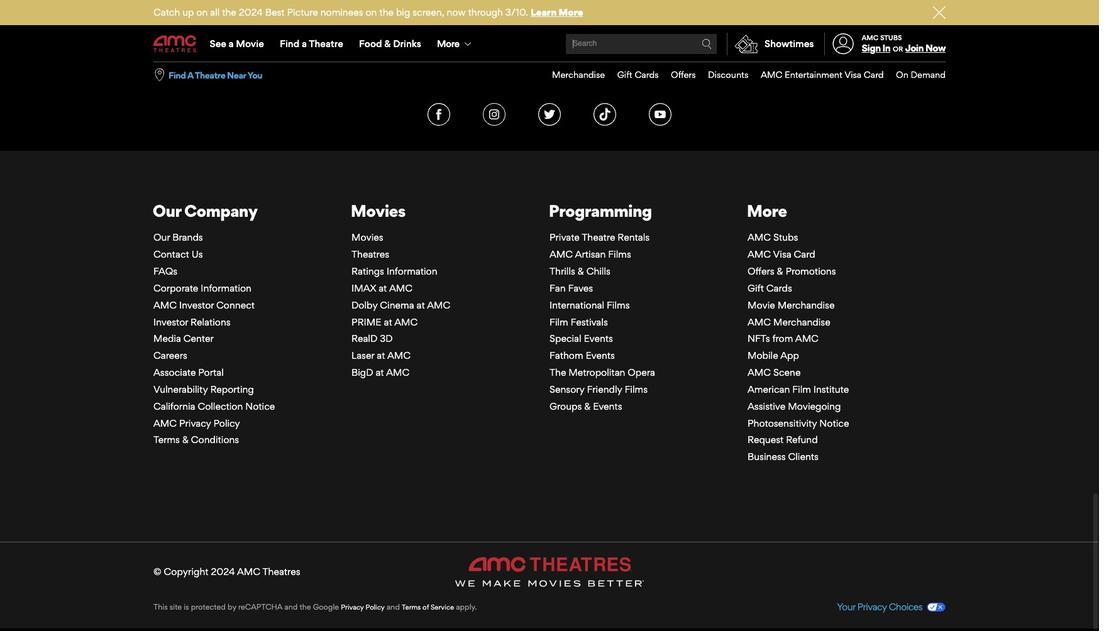Task type: locate. For each thing, give the bounding box(es) containing it.
0 horizontal spatial notice
[[245, 400, 275, 412]]

friendly
[[587, 384, 622, 395]]

find a theatre near you button
[[169, 69, 262, 81]]

1 horizontal spatial more
[[559, 6, 583, 18]]

events up "the metropolitan opera" link
[[586, 350, 615, 362]]

offers down amc visa card link
[[748, 265, 774, 277]]

amc stubs amc visa card offers & promotions gift cards movie merchandise amc merchandise nfts from amc mobile app amc scene american film institute assistive moviegoing photosensitivity notice request refund business clients
[[748, 232, 849, 463]]

policy right google
[[366, 603, 385, 612]]

the inside footer
[[300, 602, 311, 612]]

gift down search the amc website text box
[[617, 69, 632, 80]]

0 horizontal spatial a
[[229, 38, 234, 50]]

nfts from amc link
[[748, 333, 819, 345]]

0 vertical spatial card
[[864, 69, 884, 80]]

1 horizontal spatial notice
[[820, 417, 849, 429]]

1 vertical spatial information
[[201, 282, 251, 294]]

0 vertical spatial visa
[[845, 69, 862, 80]]

amc up "dolby cinema at amc" link
[[389, 282, 412, 294]]

0 vertical spatial merchandise
[[552, 69, 605, 80]]

our for our company
[[153, 201, 181, 221]]

investor up investor relations link
[[179, 299, 214, 311]]

1 vertical spatial menu
[[540, 62, 946, 88]]

clients
[[788, 451, 819, 463]]

amc facebook image
[[428, 103, 450, 126], [428, 103, 450, 126]]

cards inside amc stubs amc visa card offers & promotions gift cards movie merchandise amc merchandise nfts from amc mobile app amc scene american film institute assistive moviegoing photosensitivity notice request refund business clients
[[766, 282, 792, 294]]

1 vertical spatial card
[[794, 249, 815, 260]]

stubs inside amc stubs amc visa card offers & promotions gift cards movie merchandise amc merchandise nfts from amc mobile app amc scene american film institute assistive moviegoing photosensitivity notice request refund business clients
[[773, 232, 798, 244]]

google
[[313, 602, 339, 612]]

photosensitivity
[[748, 417, 817, 429]]

film inside amc stubs amc visa card offers & promotions gift cards movie merchandise amc merchandise nfts from amc mobile app amc scene american film institute assistive moviegoing photosensitivity notice request refund business clients
[[792, 384, 811, 395]]

1 vertical spatial theatre
[[195, 70, 225, 80]]

terms & conditions link
[[153, 434, 239, 446]]

& down amc visa card link
[[777, 265, 783, 277]]

assistive
[[748, 400, 786, 412]]

stubs inside amc stubs sign in or join now
[[880, 33, 902, 42]]

0 horizontal spatial stubs
[[773, 232, 798, 244]]

& right food on the left top of page
[[384, 38, 391, 50]]

showtimes image
[[728, 33, 765, 55]]

0 horizontal spatial policy
[[213, 417, 240, 429]]

the left "big"
[[379, 6, 394, 18]]

0 horizontal spatial 2024
[[211, 566, 235, 578]]

0 vertical spatial cards
[[635, 69, 659, 80]]

more inside more button
[[437, 38, 459, 50]]

notice down reporting
[[245, 400, 275, 412]]

amc tiktok image
[[594, 103, 616, 126], [594, 103, 616, 126]]

investor up "media"
[[153, 316, 188, 328]]

0 vertical spatial theatre
[[309, 38, 343, 50]]

at right imax
[[379, 282, 387, 294]]

footer
[[0, 78, 1099, 629]]

menu down learn
[[153, 26, 946, 62]]

movie
[[236, 38, 264, 50], [748, 299, 775, 311]]

policy inside this site is protected by recaptcha and the google privacy policy and terms of service apply.
[[366, 603, 385, 612]]

notice down 'moviegoing'
[[820, 417, 849, 429]]

1 vertical spatial movie
[[748, 299, 775, 311]]

now
[[447, 6, 466, 18]]

1 vertical spatial 2024
[[211, 566, 235, 578]]

1 vertical spatial offers
[[748, 265, 774, 277]]

drinks
[[393, 38, 421, 50]]

0 horizontal spatial card
[[794, 249, 815, 260]]

1 vertical spatial more
[[437, 38, 459, 50]]

privacy right your
[[857, 601, 887, 613]]

see
[[210, 38, 226, 50]]

company
[[184, 201, 257, 221]]

1 horizontal spatial theatre
[[309, 38, 343, 50]]

movies inside movies theatres ratings information imax at amc dolby cinema at amc prime at amc reald 3d laser at amc bigd at amc
[[352, 232, 383, 244]]

1 vertical spatial film
[[792, 384, 811, 395]]

1 horizontal spatial on
[[366, 6, 377, 18]]

1 horizontal spatial policy
[[366, 603, 385, 612]]

amc entertainment visa card link
[[749, 62, 884, 88]]

2024
[[239, 6, 263, 18], [211, 566, 235, 578]]

0 vertical spatial offers
[[671, 69, 696, 80]]

0 horizontal spatial theatre
[[195, 70, 225, 80]]

2 vertical spatial merchandise
[[773, 316, 830, 328]]

theatre inside button
[[195, 70, 225, 80]]

1 horizontal spatial the
[[300, 602, 311, 612]]

and right privacy policy link
[[387, 602, 400, 612]]

films down rentals
[[608, 249, 631, 260]]

1 horizontal spatial information
[[387, 265, 437, 277]]

find
[[280, 38, 299, 50], [169, 70, 186, 80]]

1 vertical spatial notice
[[820, 417, 849, 429]]

dolby cinema at amc link
[[352, 299, 450, 311]]

fathom events link
[[550, 350, 615, 362]]

0 horizontal spatial terms
[[153, 434, 180, 446]]

amc up sign
[[862, 33, 879, 42]]

0 vertical spatial stubs
[[880, 33, 902, 42]]

by
[[228, 602, 236, 612]]

movies for movies
[[351, 201, 406, 221]]

card
[[864, 69, 884, 80], [794, 249, 815, 260]]

more right learn
[[559, 6, 583, 18]]

0 vertical spatial menu
[[153, 26, 946, 62]]

ratings information link
[[352, 265, 437, 277]]

terms of service link
[[402, 603, 454, 612]]

groups & events link
[[550, 400, 622, 412]]

cards
[[635, 69, 659, 80], [766, 282, 792, 294]]

at up 3d
[[384, 316, 392, 328]]

the right all
[[222, 6, 236, 18]]

careers link
[[153, 350, 187, 362]]

a
[[229, 38, 234, 50], [302, 38, 307, 50]]

menu
[[153, 26, 946, 62], [540, 62, 946, 88]]

find down 'picture' at the left top
[[280, 38, 299, 50]]

demand
[[911, 69, 946, 80]]

on right nominees
[[366, 6, 377, 18]]

theatre up artisan
[[582, 232, 615, 244]]

1 vertical spatial find
[[169, 70, 186, 80]]

0 vertical spatial gift cards link
[[605, 62, 659, 88]]

amc merchandise link
[[748, 316, 830, 328]]

1 horizontal spatial find
[[280, 38, 299, 50]]

amc visa card link
[[748, 249, 815, 260]]

amc down 3d
[[387, 350, 411, 362]]

gift up movie merchandise link
[[748, 282, 764, 294]]

1 horizontal spatial stubs
[[880, 33, 902, 42]]

0 horizontal spatial privacy
[[179, 417, 211, 429]]

amc theatres image
[[455, 557, 644, 590], [455, 557, 644, 587]]

policy down "collection"
[[213, 417, 240, 429]]

merchandise down movie merchandise link
[[773, 316, 830, 328]]

the left google
[[300, 602, 311, 612]]

films up "festivals"
[[607, 299, 630, 311]]

3/10.
[[505, 6, 528, 18]]

our inside our brands contact us faqs corporate information amc investor connect investor relations media center careers associate portal vulnerability reporting california collection notice amc privacy policy terms & conditions
[[153, 232, 170, 244]]

user profile image
[[826, 34, 861, 54]]

or
[[893, 45, 903, 54]]

& up faves
[[578, 265, 584, 277]]

cards up movie merchandise link
[[766, 282, 792, 294]]

information inside movies theatres ratings information imax at amc dolby cinema at amc prime at amc reald 3d laser at amc bigd at amc
[[387, 265, 437, 277]]

1 vertical spatial terms
[[402, 603, 421, 612]]

more up the amc stubs link
[[747, 201, 787, 221]]

terms left of
[[402, 603, 421, 612]]

faves
[[568, 282, 593, 294]]

1 horizontal spatial gift
[[748, 282, 764, 294]]

metropolitan
[[569, 367, 625, 379]]

theatres inside movies theatres ratings information imax at amc dolby cinema at amc prime at amc reald 3d laser at amc bigd at amc
[[352, 249, 389, 260]]

0 horizontal spatial visa
[[773, 249, 791, 260]]

0 horizontal spatial information
[[201, 282, 251, 294]]

movies up theatres link
[[352, 232, 383, 244]]

card up promotions
[[794, 249, 815, 260]]

privacy
[[179, 417, 211, 429], [857, 601, 887, 613], [341, 603, 364, 612]]

request
[[748, 434, 784, 446]]

1 vertical spatial events
[[586, 350, 615, 362]]

apply.
[[456, 602, 477, 612]]

2024 inside footer
[[211, 566, 235, 578]]

0 horizontal spatial find
[[169, 70, 186, 80]]

theatre for a
[[309, 38, 343, 50]]

menu containing more
[[153, 26, 946, 62]]

a down 'picture' at the left top
[[302, 38, 307, 50]]

0 vertical spatial movies
[[351, 201, 406, 221]]

events down "festivals"
[[584, 333, 613, 345]]

reporting
[[210, 384, 254, 395]]

thrills & chills link
[[550, 265, 610, 277]]

0 vertical spatial gift
[[617, 69, 632, 80]]

offers inside menu
[[671, 69, 696, 80]]

our up our brands link
[[153, 201, 181, 221]]

0 vertical spatial 2024
[[239, 6, 263, 18]]

1 horizontal spatial and
[[387, 602, 400, 612]]

chills
[[586, 265, 610, 277]]

1 horizontal spatial a
[[302, 38, 307, 50]]

0 vertical spatial movie
[[236, 38, 264, 50]]

1 horizontal spatial terms
[[402, 603, 421, 612]]

a right the see
[[229, 38, 234, 50]]

on left all
[[196, 6, 208, 18]]

international films link
[[550, 299, 630, 311]]

0 vertical spatial investor
[[179, 299, 214, 311]]

card inside "amc entertainment visa card" link
[[864, 69, 884, 80]]

amc youtube image
[[649, 103, 672, 126], [649, 103, 672, 126]]

our up contact
[[153, 232, 170, 244]]

theatre inside private theatre rentals amc artisan films thrills & chills fan faves international films film festivals special events fathom events the metropolitan opera sensory friendly films groups & events
[[582, 232, 615, 244]]

film festivals link
[[550, 316, 608, 328]]

mobile app link
[[748, 350, 799, 362]]

0 vertical spatial theatres
[[352, 249, 389, 260]]

0 horizontal spatial movie
[[236, 38, 264, 50]]

1 vertical spatial gift
[[748, 282, 764, 294]]

cards down search the amc website text box
[[635, 69, 659, 80]]

our
[[153, 201, 181, 221], [153, 232, 170, 244]]

card down sign in button
[[864, 69, 884, 80]]

near
[[227, 70, 246, 80]]

find inside button
[[169, 70, 186, 80]]

faqs
[[153, 265, 177, 277]]

merchandise inside merchandise link
[[552, 69, 605, 80]]

merchandise left gift cards
[[552, 69, 605, 80]]

notice inside our brands contact us faqs corporate information amc investor connect investor relations media center careers associate portal vulnerability reporting california collection notice amc privacy policy terms & conditions
[[245, 400, 275, 412]]

sign in or join amc stubs element
[[824, 26, 946, 62]]

theatre down nominees
[[309, 38, 343, 50]]

at
[[379, 282, 387, 294], [417, 299, 425, 311], [384, 316, 392, 328], [377, 350, 385, 362], [376, 367, 384, 379]]

visa down user profile 'image'
[[845, 69, 862, 80]]

gift cards link up movie merchandise link
[[748, 282, 792, 294]]

nominees
[[321, 6, 363, 18]]

stubs up amc visa card link
[[773, 232, 798, 244]]

0 vertical spatial film
[[550, 316, 568, 328]]

1 vertical spatial visa
[[773, 249, 791, 260]]

0 horizontal spatial offers
[[671, 69, 696, 80]]

0 vertical spatial terms
[[153, 434, 180, 446]]

privacy up terms & conditions link
[[179, 417, 211, 429]]

media center link
[[153, 333, 214, 345]]

contact
[[153, 249, 189, 260]]

1 vertical spatial our
[[153, 232, 170, 244]]

see a movie link
[[202, 26, 272, 62]]

0 horizontal spatial more
[[437, 38, 459, 50]]

investor
[[179, 299, 214, 311], [153, 316, 188, 328]]

offers left the discounts on the top of page
[[671, 69, 696, 80]]

1 horizontal spatial movie
[[748, 299, 775, 311]]

theatres up ratings
[[352, 249, 389, 260]]

1 horizontal spatial theatres
[[352, 249, 389, 260]]

and right recaptcha
[[284, 602, 298, 612]]

menu down 'showtimes' image
[[540, 62, 946, 88]]

& down the sensory friendly films link
[[584, 400, 591, 412]]

cookie consent banner dialog
[[0, 597, 1099, 631]]

california
[[153, 400, 195, 412]]

film up assistive moviegoing link
[[792, 384, 811, 395]]

a for movie
[[229, 38, 234, 50]]

events down friendly
[[593, 400, 622, 412]]

brands
[[172, 232, 203, 244]]

opera
[[628, 367, 655, 379]]

1 horizontal spatial gift cards link
[[748, 282, 792, 294]]

reald 3d link
[[352, 333, 393, 345]]

0 horizontal spatial and
[[284, 602, 298, 612]]

1 vertical spatial theatres
[[263, 566, 300, 578]]

visa
[[845, 69, 862, 80], [773, 249, 791, 260]]

privacy right google
[[341, 603, 364, 612]]

movies
[[351, 201, 406, 221], [352, 232, 383, 244]]

amc down "dolby cinema at amc" link
[[394, 316, 418, 328]]

1 vertical spatial stubs
[[773, 232, 798, 244]]

information up connect
[[201, 282, 251, 294]]

immersive experiences image
[[484, 0, 946, 57]]

theatre right a
[[195, 70, 225, 80]]

1 horizontal spatial 2024
[[239, 6, 263, 18]]

more down now
[[437, 38, 459, 50]]

1 horizontal spatial offers
[[748, 265, 774, 277]]

amc twitter image
[[538, 103, 561, 126], [538, 103, 561, 126]]

0 horizontal spatial cards
[[635, 69, 659, 80]]

amc up the thrills
[[550, 249, 573, 260]]

visa down the amc stubs link
[[773, 249, 791, 260]]

1 on from the left
[[196, 6, 208, 18]]

1 vertical spatial cards
[[766, 282, 792, 294]]

american film institute link
[[748, 384, 849, 395]]

the
[[222, 6, 236, 18], [379, 6, 394, 18], [300, 602, 311, 612]]

0 vertical spatial our
[[153, 201, 181, 221]]

information up imax at amc link at the left of the page
[[387, 265, 437, 277]]

festivals
[[571, 316, 608, 328]]

amc logo image
[[153, 35, 197, 53], [153, 35, 197, 53]]

0 vertical spatial notice
[[245, 400, 275, 412]]

choices
[[889, 601, 922, 613]]

privacy inside our brands contact us faqs corporate information amc investor connect investor relations media center careers associate portal vulnerability reporting california collection notice amc privacy policy terms & conditions
[[179, 417, 211, 429]]

a
[[187, 70, 193, 80]]

1 a from the left
[[229, 38, 234, 50]]

us
[[192, 249, 203, 260]]

visa inside "amc entertainment visa card" link
[[845, 69, 862, 80]]

through
[[468, 6, 503, 18]]

our brands link
[[153, 232, 203, 244]]

amc down the amc stubs link
[[748, 249, 771, 260]]

1 horizontal spatial card
[[864, 69, 884, 80]]

amc
[[862, 33, 879, 42], [761, 69, 782, 80], [748, 232, 771, 244], [550, 249, 573, 260], [748, 249, 771, 260], [389, 282, 412, 294], [153, 299, 177, 311], [427, 299, 450, 311], [394, 316, 418, 328], [748, 316, 771, 328], [795, 333, 819, 345], [387, 350, 411, 362], [386, 367, 410, 379], [748, 367, 771, 379], [153, 417, 177, 429], [237, 566, 260, 578]]

offers link
[[659, 62, 696, 88]]

2 horizontal spatial theatre
[[582, 232, 615, 244]]

films down opera
[[625, 384, 648, 395]]

1 horizontal spatial cards
[[766, 282, 792, 294]]

events
[[584, 333, 613, 345], [586, 350, 615, 362], [593, 400, 622, 412]]

movie up amc merchandise link
[[748, 299, 775, 311]]

0 horizontal spatial on
[[196, 6, 208, 18]]

movies up movies link
[[351, 201, 406, 221]]

movie up you
[[236, 38, 264, 50]]

assistive moviegoing link
[[748, 400, 841, 412]]

information inside our brands contact us faqs corporate information amc investor connect investor relations media center careers associate portal vulnerability reporting california collection notice amc privacy policy terms & conditions
[[201, 282, 251, 294]]

portal
[[198, 367, 224, 379]]

amc instagram image
[[483, 103, 506, 126], [483, 103, 506, 126]]

1 vertical spatial investor
[[153, 316, 188, 328]]

corporate information link
[[153, 282, 251, 294]]

& down "amc privacy policy" link
[[182, 434, 189, 446]]

programming
[[549, 201, 652, 221]]

at down laser at amc link on the left bottom of page
[[376, 367, 384, 379]]

center
[[184, 333, 214, 345]]

1 and from the left
[[284, 602, 298, 612]]

gift
[[617, 69, 632, 80], [748, 282, 764, 294]]

0 horizontal spatial gift cards link
[[605, 62, 659, 88]]

2 vertical spatial theatre
[[582, 232, 615, 244]]

2024 left best
[[239, 6, 263, 18]]

0 vertical spatial information
[[387, 265, 437, 277]]

and
[[284, 602, 298, 612], [387, 602, 400, 612]]

1 vertical spatial policy
[[366, 603, 385, 612]]

you
[[247, 70, 262, 80]]

find left a
[[169, 70, 186, 80]]

0 horizontal spatial film
[[550, 316, 568, 328]]

gift cards link down search the amc website text box
[[605, 62, 659, 88]]

1 vertical spatial movies
[[352, 232, 383, 244]]

terms down "amc privacy policy" link
[[153, 434, 180, 446]]

film up the special at the bottom of page
[[550, 316, 568, 328]]

2024 up by
[[211, 566, 235, 578]]

theatres up recaptcha
[[263, 566, 300, 578]]

stubs up in
[[880, 33, 902, 42]]

movies for movies theatres ratings information imax at amc dolby cinema at amc prime at amc reald 3d laser at amc bigd at amc
[[352, 232, 383, 244]]

business clients link
[[748, 451, 819, 463]]

&
[[384, 38, 391, 50], [578, 265, 584, 277], [777, 265, 783, 277], [584, 400, 591, 412], [182, 434, 189, 446]]

2 vertical spatial events
[[593, 400, 622, 412]]

refund
[[786, 434, 818, 446]]

fan faves link
[[550, 282, 593, 294]]

2 a from the left
[[302, 38, 307, 50]]

1 horizontal spatial privacy
[[341, 603, 364, 612]]

merchandise up amc merchandise link
[[778, 299, 835, 311]]

visa inside amc stubs amc visa card offers & promotions gift cards movie merchandise amc merchandise nfts from amc mobile app amc scene american film institute assistive moviegoing photosensitivity notice request refund business clients
[[773, 249, 791, 260]]

footer containing our company
[[0, 78, 1099, 629]]



Task type: describe. For each thing, give the bounding box(es) containing it.
amc entertainment visa card
[[761, 69, 884, 80]]

your privacy choices
[[837, 601, 922, 613]]

cinema
[[380, 299, 414, 311]]

prime
[[352, 316, 381, 328]]

food & drinks link
[[351, 26, 429, 62]]

2 vertical spatial more
[[747, 201, 787, 221]]

amc down "showtimes" link
[[761, 69, 782, 80]]

a for theatre
[[302, 38, 307, 50]]

sensory friendly films link
[[550, 384, 648, 395]]

0 vertical spatial events
[[584, 333, 613, 345]]

laser
[[352, 350, 374, 362]]

amc inside private theatre rentals amc artisan films thrills & chills fan faves international films film festivals special events fathom events the metropolitan opera sensory friendly films groups & events
[[550, 249, 573, 260]]

1 vertical spatial merchandise
[[778, 299, 835, 311]]

discounts
[[708, 69, 749, 80]]

careers
[[153, 350, 187, 362]]

menu containing merchandise
[[540, 62, 946, 88]]

special
[[550, 333, 581, 345]]

1 vertical spatial films
[[607, 299, 630, 311]]

offers & promotions link
[[748, 265, 836, 277]]

more button
[[429, 26, 482, 62]]

photosensitivity notice link
[[748, 417, 849, 429]]

special events link
[[550, 333, 613, 345]]

amc up nfts
[[748, 316, 771, 328]]

thrills
[[550, 265, 575, 277]]

0 horizontal spatial gift
[[617, 69, 632, 80]]

sign in button
[[862, 42, 890, 54]]

showtimes link
[[727, 33, 814, 55]]

amc down laser at amc link on the left bottom of page
[[386, 367, 410, 379]]

app
[[780, 350, 799, 362]]

& inside amc stubs amc visa card offers & promotions gift cards movie merchandise amc merchandise nfts from amc mobile app amc scene american film institute assistive moviegoing photosensitivity notice request refund business clients
[[777, 265, 783, 277]]

picture
[[287, 6, 318, 18]]

catch
[[153, 6, 180, 18]]

artisan
[[575, 249, 606, 260]]

terms inside our brands contact us faqs corporate information amc investor connect investor relations media center careers associate portal vulnerability reporting california collection notice amc privacy policy terms & conditions
[[153, 434, 180, 446]]

private theatre rentals link
[[550, 232, 650, 244]]

associate portal link
[[153, 367, 224, 379]]

discounts link
[[696, 62, 749, 88]]

0 vertical spatial films
[[608, 249, 631, 260]]

this site is protected by recaptcha and the google privacy policy and terms of service apply.
[[153, 602, 477, 612]]

2 and from the left
[[387, 602, 400, 612]]

your privacy choices button
[[837, 601, 946, 613]]

stubs for in
[[880, 33, 902, 42]]

gift inside amc stubs amc visa card offers & promotions gift cards movie merchandise amc merchandise nfts from amc mobile app amc scene american film institute assistive moviegoing photosensitivity notice request refund business clients
[[748, 282, 764, 294]]

media
[[153, 333, 181, 345]]

0 horizontal spatial theatres
[[263, 566, 300, 578]]

protected
[[191, 602, 226, 612]]

connect
[[216, 299, 255, 311]]

sensory
[[550, 384, 585, 395]]

theatres link
[[352, 249, 389, 260]]

from
[[772, 333, 793, 345]]

international
[[550, 299, 604, 311]]

find for find a theatre
[[280, 38, 299, 50]]

policy inside our brands contact us faqs corporate information amc investor connect investor relations media center careers associate portal vulnerability reporting california collection notice amc privacy policy terms & conditions
[[213, 417, 240, 429]]

2 horizontal spatial privacy
[[857, 601, 887, 613]]

cards inside menu
[[635, 69, 659, 80]]

2 on from the left
[[366, 6, 377, 18]]

film inside private theatre rentals amc artisan films thrills & chills fan faves international films film festivals special events fathom events the metropolitan opera sensory friendly films groups & events
[[550, 316, 568, 328]]

prime at amc link
[[352, 316, 418, 328]]

movie inside amc stubs amc visa card offers & promotions gift cards movie merchandise amc merchandise nfts from amc mobile app amc scene american film institute assistive moviegoing photosensitivity notice request refund business clients
[[748, 299, 775, 311]]

amc stubs sign in or join now
[[862, 33, 946, 54]]

investor relations link
[[153, 316, 231, 328]]

see a movie
[[210, 38, 264, 50]]

fan
[[550, 282, 566, 294]]

search the AMC website text field
[[571, 39, 702, 49]]

amc inside amc stubs sign in or join now
[[862, 33, 879, 42]]

movies link
[[352, 232, 383, 244]]

vulnerability reporting link
[[153, 384, 254, 395]]

is
[[184, 602, 189, 612]]

on demand link
[[884, 62, 946, 88]]

relations
[[191, 316, 231, 328]]

copyright
[[164, 566, 208, 578]]

on
[[896, 69, 909, 80]]

privacy inside this site is protected by recaptcha and the google privacy policy and terms of service apply.
[[341, 603, 364, 612]]

amc down 'mobile'
[[748, 367, 771, 379]]

amc up recaptcha
[[237, 566, 260, 578]]

amc privacy policy link
[[153, 417, 240, 429]]

at up bigd at amc link at the bottom
[[377, 350, 385, 362]]

food
[[359, 38, 382, 50]]

amc down corporate
[[153, 299, 177, 311]]

find for find a theatre near you
[[169, 70, 186, 80]]

0 horizontal spatial the
[[222, 6, 236, 18]]

our brands contact us faqs corporate information amc investor connect investor relations media center careers associate portal vulnerability reporting california collection notice amc privacy policy terms & conditions
[[153, 232, 275, 446]]

amc up the app
[[795, 333, 819, 345]]

sign
[[862, 42, 881, 54]]

amc artisan films link
[[550, 249, 631, 260]]

0 vertical spatial more
[[559, 6, 583, 18]]

1 vertical spatial gift cards link
[[748, 282, 792, 294]]

now
[[925, 42, 946, 54]]

institute
[[814, 384, 849, 395]]

theatre for a
[[195, 70, 225, 80]]

©
[[153, 566, 161, 578]]

our company
[[153, 201, 257, 221]]

card inside amc stubs amc visa card offers & promotions gift cards movie merchandise amc merchandise nfts from amc mobile app amc scene american film institute assistive moviegoing photosensitivity notice request refund business clients
[[794, 249, 815, 260]]

collection
[[198, 400, 243, 412]]

terms inside this site is protected by recaptcha and the google privacy policy and terms of service apply.
[[402, 603, 421, 612]]

amc up amc visa card link
[[748, 232, 771, 244]]

stubs for visa
[[773, 232, 798, 244]]

food & drinks
[[359, 38, 421, 50]]

on demand
[[896, 69, 946, 80]]

service
[[431, 603, 454, 612]]

merchandise link
[[540, 62, 605, 88]]

offers inside amc stubs amc visa card offers & promotions gift cards movie merchandise amc merchandise nfts from amc mobile app amc scene american film institute assistive moviegoing photosensitivity notice request refund business clients
[[748, 265, 774, 277]]

corporate
[[153, 282, 198, 294]]

site
[[170, 602, 182, 612]]

submit search icon image
[[702, 39, 712, 49]]

© copyright 2024 amc theatres
[[153, 566, 300, 578]]

consumer privacy act opt-out icon image
[[927, 603, 946, 612]]

promotions
[[786, 265, 836, 277]]

amc right cinema
[[427, 299, 450, 311]]

our for our brands contact us faqs corporate information amc investor connect investor relations media center careers associate portal vulnerability reporting california collection notice amc privacy policy terms & conditions
[[153, 232, 170, 244]]

nfts
[[748, 333, 770, 345]]

2 vertical spatial films
[[625, 384, 648, 395]]

2 horizontal spatial the
[[379, 6, 394, 18]]

contact us link
[[153, 249, 203, 260]]

notice inside amc stubs amc visa card offers & promotions gift cards movie merchandise amc merchandise nfts from amc mobile app amc scene american film institute assistive moviegoing photosensitivity notice request refund business clients
[[820, 417, 849, 429]]

catch up on all the 2024 best picture nominees on the big screen, now through 3/10. learn more
[[153, 6, 583, 18]]

bigd at amc link
[[352, 367, 410, 379]]

conditions
[[191, 434, 239, 446]]

moviegoing
[[788, 400, 841, 412]]

faqs link
[[153, 265, 177, 277]]

find a theatre link
[[272, 26, 351, 62]]

& inside our brands contact us faqs corporate information amc investor connect investor relations media center careers associate portal vulnerability reporting california collection notice amc privacy policy terms & conditions
[[182, 434, 189, 446]]

laser at amc link
[[352, 350, 411, 362]]

amc down california
[[153, 417, 177, 429]]

in
[[883, 42, 890, 54]]

reald
[[352, 333, 377, 345]]

at right cinema
[[417, 299, 425, 311]]

big
[[396, 6, 410, 18]]



Task type: vqa. For each thing, say whether or not it's contained in the screenshot.
SEARCH THE AMC WEBSITE 'text box'
yes



